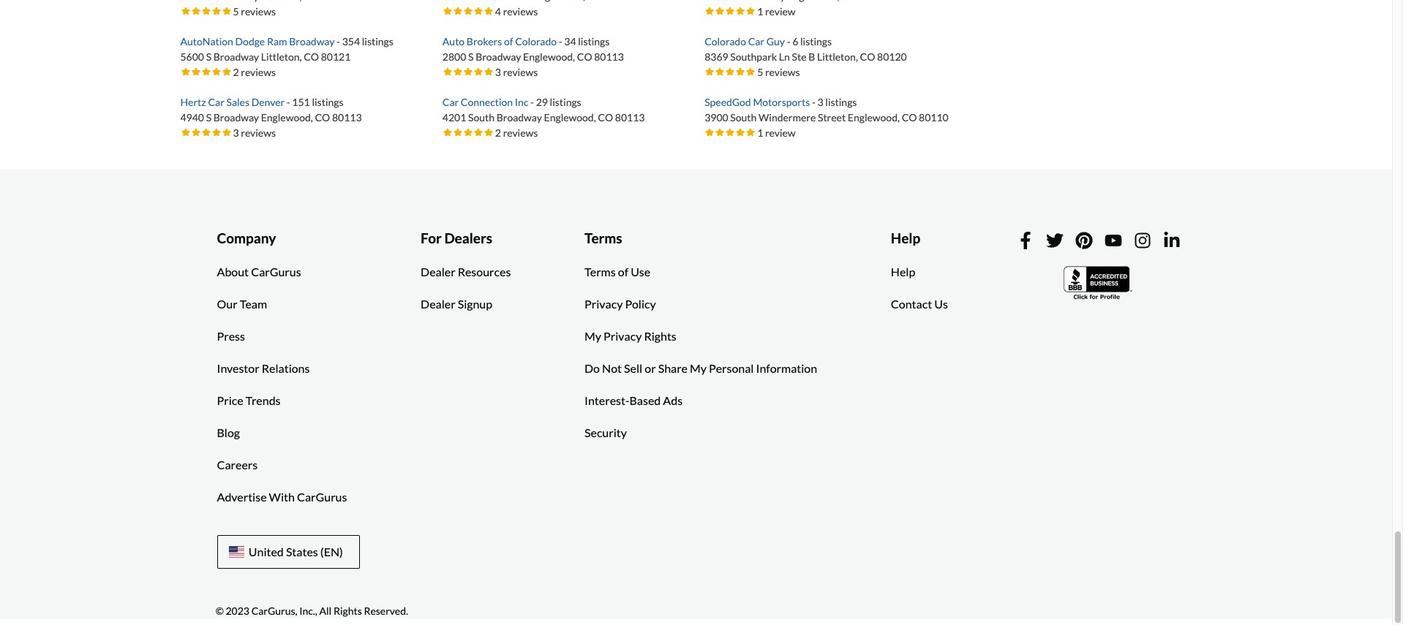 Task type: locate. For each thing, give the bounding box(es) containing it.
1 vertical spatial rights
[[334, 605, 362, 618]]

3 reviews
[[495, 66, 538, 78], [233, 126, 276, 139]]

south down car connection inc link
[[468, 111, 495, 123]]

terms of use
[[585, 265, 651, 279]]

my privacy rights
[[585, 329, 677, 343]]

not
[[602, 362, 622, 375]]

2800
[[443, 50, 466, 63]]

reviews down 4940 s broadway englewood, co 80113
[[241, 126, 276, 139]]

1 vertical spatial help
[[891, 265, 916, 279]]

of left use
[[618, 265, 629, 279]]

1 vertical spatial 5
[[758, 66, 764, 78]]

0 horizontal spatial my
[[585, 329, 602, 343]]

terms up "terms of use"
[[585, 229, 623, 246]]

0 horizontal spatial 2 reviews
[[233, 66, 276, 78]]

littleton, right b
[[817, 50, 858, 63]]

reviews down the 4201 south broadway englewood, co 80113
[[503, 126, 538, 139]]

do not sell or share my personal information link
[[574, 353, 829, 385]]

broadway down inc
[[497, 111, 542, 123]]

information
[[756, 362, 818, 375]]

trends
[[246, 394, 281, 408]]

1 vertical spatial dealer
[[421, 297, 456, 311]]

2 colorado from the left
[[705, 35, 746, 47]]

2 vertical spatial 3
[[233, 126, 239, 139]]

co
[[304, 50, 319, 63], [577, 50, 592, 63], [860, 50, 876, 63], [315, 111, 330, 123], [598, 111, 613, 123], [902, 111, 917, 123]]

- left 29
[[531, 96, 534, 108]]

0 vertical spatial 1
[[758, 5, 764, 17]]

-
[[337, 35, 340, 47], [559, 35, 562, 47], [787, 35, 791, 47], [287, 96, 290, 108], [531, 96, 534, 108], [812, 96, 816, 108]]

dodge
[[235, 35, 265, 47]]

speedgod
[[705, 96, 751, 108]]

1 up colorado car guy - 6 listings
[[758, 5, 764, 17]]

3 down auto brokers of colorado "link"
[[495, 66, 501, 78]]

0 vertical spatial help
[[891, 229, 921, 246]]

1 vertical spatial terms
[[585, 265, 616, 279]]

englewood, for - 151 listings
[[261, 111, 313, 123]]

1 vertical spatial cargurus
[[297, 490, 347, 504]]

car connection inc link
[[443, 96, 531, 108]]

0 horizontal spatial colorado
[[515, 35, 557, 47]]

rights up or
[[644, 329, 677, 343]]

investor
[[217, 362, 260, 375]]

dealer
[[421, 265, 456, 279], [421, 297, 456, 311]]

2 reviews for englewood,
[[495, 126, 538, 139]]

rights right all
[[334, 605, 362, 618]]

3 reviews down 4940 s broadway englewood, co 80113
[[233, 126, 276, 139]]

2 reviews
[[233, 66, 276, 78], [495, 126, 538, 139]]

all
[[319, 605, 332, 618]]

80113 for 4201 south broadway englewood, co 80113
[[615, 111, 645, 123]]

s
[[206, 50, 212, 63], [468, 50, 474, 63], [206, 111, 212, 123]]

3 up 3900 south windermere street englewood, co 80110
[[818, 96, 824, 108]]

my inside my privacy rights link
[[585, 329, 602, 343]]

2 horizontal spatial 3
[[818, 96, 824, 108]]

1
[[758, 5, 764, 17], [758, 126, 764, 139]]

star image
[[180, 6, 191, 16], [201, 6, 211, 16], [211, 6, 221, 16], [443, 6, 453, 16], [453, 6, 463, 16], [705, 6, 715, 16], [715, 6, 725, 16], [725, 6, 736, 16], [736, 6, 746, 16], [191, 67, 201, 77], [211, 67, 221, 77], [453, 67, 463, 77], [473, 67, 484, 77], [484, 67, 494, 77], [705, 67, 715, 77], [725, 67, 736, 77], [736, 67, 746, 77], [201, 127, 211, 138], [211, 127, 221, 138], [221, 127, 232, 138], [484, 127, 494, 138], [715, 127, 725, 138], [736, 127, 746, 138], [746, 127, 756, 138]]

privacy down privacy policy link
[[604, 329, 642, 343]]

2 reviews for littleton,
[[233, 66, 276, 78]]

south
[[468, 111, 495, 123], [731, 111, 757, 123]]

0 horizontal spatial south
[[468, 111, 495, 123]]

1 horizontal spatial littleton,
[[817, 50, 858, 63]]

broadway for 4940 s broadway englewood, co 80113
[[214, 111, 259, 123]]

0 vertical spatial of
[[504, 35, 513, 47]]

3900
[[705, 111, 729, 123]]

s down autonation
[[206, 50, 212, 63]]

s right 2800
[[468, 50, 474, 63]]

careers link
[[206, 449, 269, 482]]

80113 for 2800 s broadway englewood, co 80113
[[594, 50, 624, 63]]

1 horizontal spatial 5
[[758, 66, 764, 78]]

englewood, down 151
[[261, 111, 313, 123]]

littleton,
[[261, 50, 302, 63], [817, 50, 858, 63]]

inc.,
[[299, 605, 317, 618]]

1 horizontal spatial 3 reviews
[[495, 66, 538, 78]]

s right 4940
[[206, 111, 212, 123]]

1 vertical spatial 5 reviews
[[758, 66, 800, 78]]

car up the 4201
[[443, 96, 459, 108]]

0 horizontal spatial 5 reviews
[[233, 5, 276, 17]]

0 horizontal spatial of
[[504, 35, 513, 47]]

1 down the speedgod motorsports 'link'
[[758, 126, 764, 139]]

1 dealer from the top
[[421, 265, 456, 279]]

1 horizontal spatial rights
[[644, 329, 677, 343]]

3 reviews for colorado
[[495, 66, 538, 78]]

0 vertical spatial cargurus
[[251, 265, 301, 279]]

1 vertical spatial privacy
[[604, 329, 642, 343]]

dealer down for
[[421, 265, 456, 279]]

street
[[818, 111, 846, 123]]

1 vertical spatial 1 review
[[758, 126, 796, 139]]

1 help from the top
[[891, 229, 921, 246]]

us
[[935, 297, 948, 311]]

advertise with cargurus link
[[206, 482, 358, 514]]

car for hertz
[[208, 96, 225, 108]]

car up southpark on the right top
[[748, 35, 765, 47]]

our team link
[[206, 288, 278, 321]]

0 vertical spatial dealer
[[421, 265, 456, 279]]

0 horizontal spatial car
[[208, 96, 225, 108]]

1 horizontal spatial car
[[443, 96, 459, 108]]

2800 s broadway englewood, co 80113
[[443, 50, 624, 63]]

354
[[342, 35, 360, 47]]

my right share
[[690, 362, 707, 375]]

reviews
[[241, 5, 276, 17], [503, 5, 538, 17], [241, 66, 276, 78], [503, 66, 538, 78], [765, 66, 800, 78], [241, 126, 276, 139], [503, 126, 538, 139]]

press
[[217, 329, 245, 343]]

b
[[809, 50, 815, 63]]

3
[[495, 66, 501, 78], [818, 96, 824, 108], [233, 126, 239, 139]]

2 south from the left
[[731, 111, 757, 123]]

5600
[[180, 50, 204, 63]]

south down the speedgod motorsports 'link'
[[731, 111, 757, 123]]

reviews down 2800 s broadway englewood, co 80113
[[503, 66, 538, 78]]

1 vertical spatial my
[[690, 362, 707, 375]]

cargurus inside about cargurus link
[[251, 265, 301, 279]]

review down windermere on the right of the page
[[765, 126, 796, 139]]

autonation dodge ram broadway link
[[180, 35, 337, 47]]

englewood, for - 29 listings
[[544, 111, 596, 123]]

terms of use link
[[574, 256, 662, 288]]

2 reviews down the car connection inc - 29 listings
[[495, 126, 538, 139]]

0 horizontal spatial littleton,
[[261, 50, 302, 63]]

2 reviews down 5600 s broadway littleton, co 80121
[[233, 66, 276, 78]]

0 horizontal spatial 3 reviews
[[233, 126, 276, 139]]

broadway for 4201 south broadway englewood, co 80113
[[497, 111, 542, 123]]

based
[[630, 394, 661, 408]]

listings up b
[[801, 35, 832, 47]]

of right brokers
[[504, 35, 513, 47]]

share
[[658, 362, 688, 375]]

speedgod motorsports link
[[705, 96, 812, 108]]

company
[[217, 229, 276, 246]]

car left the sales
[[208, 96, 225, 108]]

colorado car guy link
[[705, 35, 787, 47]]

car connection inc - 29 listings
[[443, 96, 582, 108]]

2 review from the top
[[765, 126, 796, 139]]

relations
[[262, 362, 310, 375]]

review up guy
[[765, 5, 796, 17]]

reviews for 8369 southpark ln ste b littleton, co 80120
[[765, 66, 800, 78]]

1 littleton, from the left
[[261, 50, 302, 63]]

reviews down 5600 s broadway littleton, co 80121
[[241, 66, 276, 78]]

dealer left signup
[[421, 297, 456, 311]]

englewood,
[[523, 50, 575, 63], [261, 111, 313, 123], [544, 111, 596, 123], [848, 111, 900, 123]]

2 terms from the top
[[585, 265, 616, 279]]

2 horizontal spatial car
[[748, 35, 765, 47]]

5 reviews up "autonation dodge ram broadway" link
[[233, 5, 276, 17]]

s for 2800
[[468, 50, 474, 63]]

1 review down windermere on the right of the page
[[758, 126, 796, 139]]

1 horizontal spatial my
[[690, 362, 707, 375]]

5 reviews
[[233, 5, 276, 17], [758, 66, 800, 78]]

for dealers
[[421, 229, 493, 246]]

0 vertical spatial my
[[585, 329, 602, 343]]

1 horizontal spatial 2
[[495, 126, 501, 139]]

1 vertical spatial 3 reviews
[[233, 126, 276, 139]]

3 for 2800 s broadway englewood, co 80113
[[495, 66, 501, 78]]

0 vertical spatial 5 reviews
[[233, 5, 276, 17]]

0 vertical spatial 5
[[233, 5, 239, 17]]

2 1 from the top
[[758, 126, 764, 139]]

2 for south
[[495, 126, 501, 139]]

listings up street
[[826, 96, 857, 108]]

interest-based ads link
[[574, 385, 694, 417]]

my inside do not sell or share my personal information link
[[690, 362, 707, 375]]

0 horizontal spatial 2
[[233, 66, 239, 78]]

hertz car sales denver link
[[180, 96, 287, 108]]

terms for terms
[[585, 229, 623, 246]]

0 horizontal spatial 3
[[233, 126, 239, 139]]

1 vertical spatial review
[[765, 126, 796, 139]]

0 vertical spatial 3
[[495, 66, 501, 78]]

2 up the sales
[[233, 66, 239, 78]]

0 horizontal spatial rights
[[334, 605, 362, 618]]

colorado up 8369
[[705, 35, 746, 47]]

1 vertical spatial 2 reviews
[[495, 126, 538, 139]]

star image
[[191, 6, 201, 16], [221, 6, 232, 16], [463, 6, 473, 16], [473, 6, 484, 16], [484, 6, 494, 16], [746, 6, 756, 16], [180, 67, 191, 77], [201, 67, 211, 77], [221, 67, 232, 77], [443, 67, 453, 77], [463, 67, 473, 77], [715, 67, 725, 77], [746, 67, 756, 77], [180, 127, 191, 138], [191, 127, 201, 138], [443, 127, 453, 138], [453, 127, 463, 138], [463, 127, 473, 138], [473, 127, 484, 138], [705, 127, 715, 138], [725, 127, 736, 138]]

rights
[[644, 329, 677, 343], [334, 605, 362, 618]]

interest-based ads
[[585, 394, 683, 408]]

englewood, down the 34
[[523, 50, 575, 63]]

help up help link
[[891, 229, 921, 246]]

0 vertical spatial 1 review
[[758, 5, 796, 17]]

team
[[240, 297, 267, 311]]

4 reviews
[[495, 5, 538, 17]]

terms for terms of use
[[585, 265, 616, 279]]

reserved.
[[364, 605, 408, 618]]

1 vertical spatial 2
[[495, 126, 501, 139]]

1 horizontal spatial 5 reviews
[[758, 66, 800, 78]]

2 down connection
[[495, 126, 501, 139]]

0 vertical spatial terms
[[585, 229, 623, 246]]

us image
[[229, 547, 244, 558]]

3 reviews down 2800 s broadway englewood, co 80113
[[495, 66, 538, 78]]

1 south from the left
[[468, 111, 495, 123]]

0 vertical spatial 2
[[233, 66, 239, 78]]

1 horizontal spatial 2 reviews
[[495, 126, 538, 139]]

1 review up guy
[[758, 5, 796, 17]]

our
[[217, 297, 238, 311]]

(en)
[[320, 545, 343, 559]]

0 vertical spatial 3 reviews
[[495, 66, 538, 78]]

34
[[564, 35, 576, 47]]

1 horizontal spatial south
[[731, 111, 757, 123]]

my up do
[[585, 329, 602, 343]]

1 horizontal spatial of
[[618, 265, 629, 279]]

cargurus up team
[[251, 265, 301, 279]]

help up contact
[[891, 265, 916, 279]]

reviews for 5600 s broadway littleton, co 80121
[[241, 66, 276, 78]]

broadway down the sales
[[214, 111, 259, 123]]

1 horizontal spatial 3
[[495, 66, 501, 78]]

dealer for dealer resources
[[421, 265, 456, 279]]

privacy inside privacy policy link
[[585, 297, 623, 311]]

investor relations link
[[206, 353, 321, 385]]

united
[[249, 545, 284, 559]]

0 vertical spatial privacy
[[585, 297, 623, 311]]

terms
[[585, 229, 623, 246], [585, 265, 616, 279]]

broadway
[[289, 35, 335, 47], [214, 50, 259, 63], [476, 50, 521, 63], [214, 111, 259, 123], [497, 111, 542, 123]]

listings
[[362, 35, 394, 47], [578, 35, 610, 47], [801, 35, 832, 47], [312, 96, 344, 108], [550, 96, 582, 108], [826, 96, 857, 108]]

0 vertical spatial 2 reviews
[[233, 66, 276, 78]]

broadway down auto brokers of colorado "link"
[[476, 50, 521, 63]]

5 reviews down ln
[[758, 66, 800, 78]]

1 colorado from the left
[[515, 35, 557, 47]]

broadway down dodge
[[214, 50, 259, 63]]

privacy down terms of use link
[[585, 297, 623, 311]]

5 down southpark on the right top
[[758, 66, 764, 78]]

2023
[[226, 605, 250, 618]]

colorado up 2800 s broadway englewood, co 80113
[[515, 35, 557, 47]]

s for 5600
[[206, 50, 212, 63]]

reviews down ln
[[765, 66, 800, 78]]

0 vertical spatial review
[[765, 5, 796, 17]]

1 terms from the top
[[585, 229, 623, 246]]

1 horizontal spatial colorado
[[705, 35, 746, 47]]

3 down the sales
[[233, 126, 239, 139]]

privacy
[[585, 297, 623, 311], [604, 329, 642, 343]]

englewood, down 29
[[544, 111, 596, 123]]

reviews for 4940 s broadway englewood, co 80113
[[241, 126, 276, 139]]

about
[[217, 265, 249, 279]]

3 reviews for denver
[[233, 126, 276, 139]]

1 vertical spatial 3
[[818, 96, 824, 108]]

blog link
[[206, 417, 251, 449]]

auto brokers of colorado - 34 listings
[[443, 35, 610, 47]]

blog
[[217, 426, 240, 440]]

cargurus right with
[[297, 490, 347, 504]]

terms up privacy policy
[[585, 265, 616, 279]]

1 1 review from the top
[[758, 5, 796, 17]]

1 vertical spatial 1
[[758, 126, 764, 139]]

2 dealer from the top
[[421, 297, 456, 311]]

south for 4201
[[468, 111, 495, 123]]

reviews for 4201 south broadway englewood, co 80113
[[503, 126, 538, 139]]

2 1 review from the top
[[758, 126, 796, 139]]

5 up dodge
[[233, 5, 239, 17]]

littleton, down ram
[[261, 50, 302, 63]]



Task type: describe. For each thing, give the bounding box(es) containing it.
cargurus,
[[252, 605, 298, 618]]

personal
[[709, 362, 754, 375]]

do
[[585, 362, 600, 375]]

security
[[585, 426, 627, 440]]

privacy policy link
[[574, 288, 667, 321]]

motorsports
[[753, 96, 810, 108]]

resources
[[458, 265, 511, 279]]

4201 south broadway englewood, co 80113
[[443, 111, 645, 123]]

1 vertical spatial of
[[618, 265, 629, 279]]

listings right 151
[[312, 96, 344, 108]]

signup
[[458, 297, 493, 311]]

inc
[[515, 96, 529, 108]]

price trends link
[[206, 385, 292, 417]]

2 littleton, from the left
[[817, 50, 858, 63]]

co for 4940 s broadway englewood, co 80113
[[315, 111, 330, 123]]

1 1 from the top
[[758, 5, 764, 17]]

sales
[[226, 96, 250, 108]]

our team
[[217, 297, 267, 311]]

ste
[[792, 50, 807, 63]]

security link
[[574, 417, 638, 449]]

price trends
[[217, 394, 281, 408]]

0 vertical spatial rights
[[644, 329, 677, 343]]

brokers
[[467, 35, 502, 47]]

8369
[[705, 50, 729, 63]]

states
[[286, 545, 318, 559]]

s for 4940
[[206, 111, 212, 123]]

151
[[292, 96, 310, 108]]

dealer signup link
[[410, 288, 504, 321]]

autonation
[[180, 35, 233, 47]]

my privacy rights link
[[574, 321, 688, 353]]

click for the bbb business review of this auto listing service in cambridge ma image
[[1064, 265, 1134, 301]]

1 review from the top
[[765, 5, 796, 17]]

80121
[[321, 50, 351, 63]]

do not sell or share my personal information
[[585, 362, 818, 375]]

2 help from the top
[[891, 265, 916, 279]]

29
[[536, 96, 548, 108]]

80110
[[919, 111, 949, 123]]

privacy policy
[[585, 297, 656, 311]]

southpark
[[731, 50, 777, 63]]

hertz
[[180, 96, 206, 108]]

ads
[[663, 394, 683, 408]]

dealers
[[445, 229, 493, 246]]

2 for s
[[233, 66, 239, 78]]

reviews up "autonation dodge ram broadway" link
[[241, 5, 276, 17]]

dealer for dealer signup
[[421, 297, 456, 311]]

8369 southpark ln ste b littleton, co 80120
[[705, 50, 907, 63]]

listings right the 34
[[578, 35, 610, 47]]

autonation dodge ram broadway - 354 listings
[[180, 35, 394, 47]]

denver
[[252, 96, 285, 108]]

use
[[631, 265, 651, 279]]

reviews for 2800 s broadway englewood, co 80113
[[503, 66, 538, 78]]

broadway for 5600 s broadway littleton, co 80121
[[214, 50, 259, 63]]

cargurus inside advertise with cargurus link
[[297, 490, 347, 504]]

4201
[[443, 111, 466, 123]]

englewood, for - 34 listings
[[523, 50, 575, 63]]

contact us link
[[880, 288, 959, 321]]

about cargurus
[[217, 265, 301, 279]]

listings right 29
[[550, 96, 582, 108]]

sell
[[624, 362, 643, 375]]

broadway for 2800 s broadway englewood, co 80113
[[476, 50, 521, 63]]

contact
[[891, 297, 932, 311]]

guy
[[767, 35, 785, 47]]

englewood, right street
[[848, 111, 900, 123]]

4
[[495, 5, 501, 17]]

price
[[217, 394, 243, 408]]

speedgod motorsports - 3 listings
[[705, 96, 857, 108]]

©
[[216, 605, 224, 618]]

- left 354
[[337, 35, 340, 47]]

policy
[[625, 297, 656, 311]]

- left 151
[[287, 96, 290, 108]]

advertise
[[217, 490, 267, 504]]

dealer resources link
[[410, 256, 522, 288]]

co for 2800 s broadway englewood, co 80113
[[577, 50, 592, 63]]

auto
[[443, 35, 465, 47]]

ram
[[267, 35, 287, 47]]

3 for 4940 s broadway englewood, co 80113
[[233, 126, 239, 139]]

ln
[[779, 50, 790, 63]]

4940
[[180, 111, 204, 123]]

5600 s broadway littleton, co 80121
[[180, 50, 351, 63]]

co for 5600 s broadway littleton, co 80121
[[304, 50, 319, 63]]

co for 4201 south broadway englewood, co 80113
[[598, 111, 613, 123]]

dealer resources
[[421, 265, 511, 279]]

united states (en)
[[249, 545, 343, 559]]

interest-
[[585, 394, 630, 408]]

- left the 34
[[559, 35, 562, 47]]

3900 south windermere street englewood, co 80110
[[705, 111, 949, 123]]

for
[[421, 229, 442, 246]]

- up 3900 south windermere street englewood, co 80110
[[812, 96, 816, 108]]

press link
[[206, 321, 256, 353]]

dealer signup
[[421, 297, 493, 311]]

80113 for 4940 s broadway englewood, co 80113
[[332, 111, 362, 123]]

investor relations
[[217, 362, 310, 375]]

- left 6
[[787, 35, 791, 47]]

south for 3900
[[731, 111, 757, 123]]

car for colorado
[[748, 35, 765, 47]]

listings right 354
[[362, 35, 394, 47]]

6
[[793, 35, 799, 47]]

4940 s broadway englewood, co 80113
[[180, 111, 362, 123]]

reviews right 4
[[503, 5, 538, 17]]

auto brokers of colorado link
[[443, 35, 559, 47]]

80120
[[878, 50, 907, 63]]

contact us
[[891, 297, 948, 311]]

hertz car sales denver - 151 listings
[[180, 96, 344, 108]]

connection
[[461, 96, 513, 108]]

privacy inside my privacy rights link
[[604, 329, 642, 343]]

broadway up 80121
[[289, 35, 335, 47]]

0 horizontal spatial 5
[[233, 5, 239, 17]]

about cargurus link
[[206, 256, 312, 288]]



Task type: vqa. For each thing, say whether or not it's contained in the screenshot.
your in the "Used Cars , New Cars , or Certified Cars search pages, you can set various search radii. Search for a vehicle within 10 miles of you to keep it close to home, or search nationwide for the largest selection. If a dealer from outside your search area will deliver, we'll show their results, too, including any charges."
no



